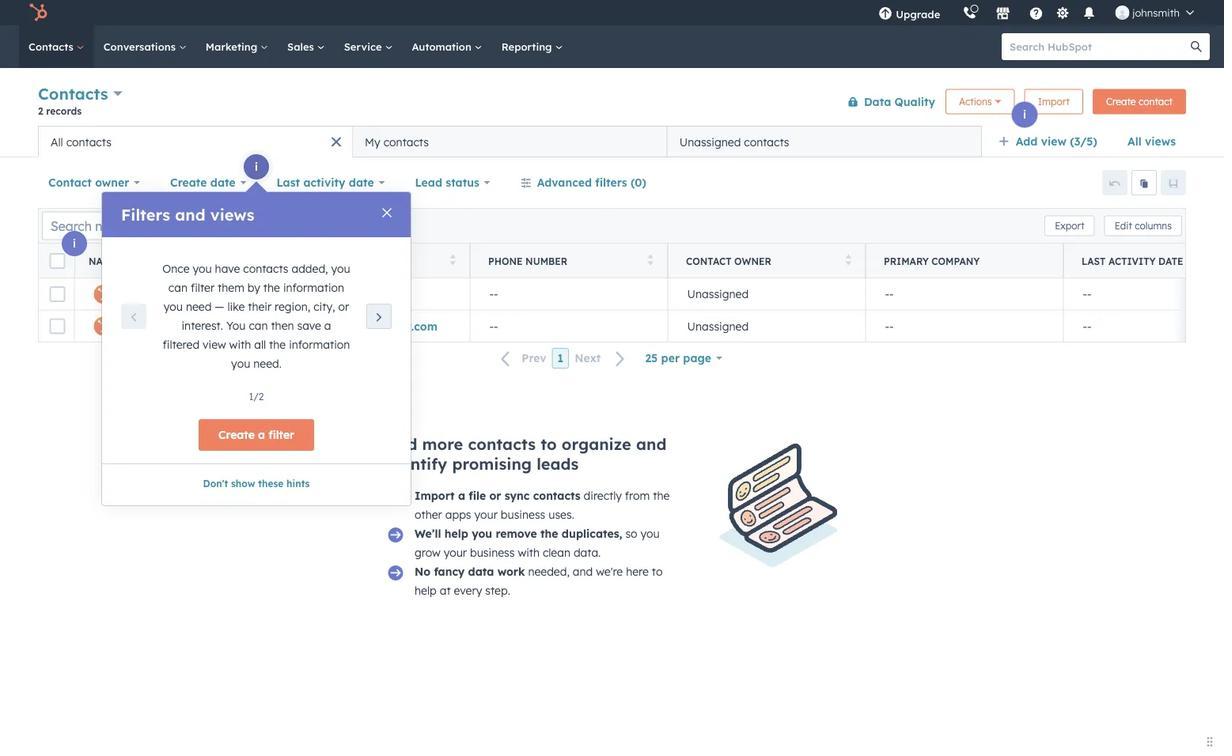 Task type: vqa. For each thing, say whether or not it's contained in the screenshot.
"ID:"
no



Task type: locate. For each thing, give the bounding box(es) containing it.
so
[[626, 527, 638, 541]]

2 vertical spatial i
[[73, 237, 76, 251]]

to right here
[[652, 565, 663, 579]]

you inside so you grow your business with clean data.
[[641, 527, 660, 541]]

calling icon button
[[956, 2, 983, 23]]

0 horizontal spatial filter
[[191, 281, 215, 295]]

0 vertical spatial filter
[[191, 281, 215, 295]]

the
[[263, 281, 280, 295], [269, 338, 286, 352], [653, 489, 670, 503], [541, 527, 558, 541]]

1 vertical spatial i button
[[244, 154, 269, 180]]

0 vertical spatial or
[[338, 300, 349, 314]]

brian halligan (sample contact)
[[122, 287, 303, 301]]

you up bh@hubspot.com
[[331, 262, 350, 276]]

press to sort. image
[[648, 254, 654, 266]]

views down contact
[[1145, 135, 1176, 148]]

quality
[[895, 95, 936, 108]]

a left file
[[458, 489, 465, 503]]

i button up add view (3/5)
[[1012, 102, 1038, 127]]

with down we'll help you remove the duplicates,
[[518, 546, 540, 560]]

1 vertical spatial import
[[415, 489, 455, 503]]

2 horizontal spatial and
[[636, 435, 667, 454]]

3 press to sort. element from the left
[[648, 254, 654, 268]]

1 vertical spatial owner
[[735, 255, 772, 267]]

need
[[186, 300, 212, 314]]

2 horizontal spatial press to sort. image
[[846, 254, 852, 266]]

1 horizontal spatial view
[[1041, 135, 1067, 148]]

1 date from the left
[[210, 176, 236, 190]]

and up from
[[636, 435, 667, 454]]

filters
[[595, 176, 627, 190]]

view inside 'once you have contacts added, you can filter them by the information you need — like their region, city, or interest. you can then save a filtered view with all the information you need.'
[[203, 338, 226, 352]]

2 horizontal spatial a
[[458, 489, 465, 503]]

1 horizontal spatial with
[[518, 546, 540, 560]]

2 horizontal spatial i button
[[1012, 102, 1038, 127]]

1 vertical spatial to
[[652, 565, 663, 579]]

johnsmith
[[1133, 6, 1180, 19]]

1 all from the left
[[1128, 135, 1142, 148]]

0 vertical spatial (sample
[[206, 287, 252, 301]]

-- button down number
[[470, 279, 668, 310]]

0 vertical spatial contacts
[[28, 40, 77, 53]]

previous image
[[127, 312, 140, 325]]

0 vertical spatial unassigned
[[680, 135, 741, 149]]

last inside popup button
[[277, 176, 300, 190]]

0 horizontal spatial view
[[203, 338, 226, 352]]

press to sort. image left primary
[[846, 254, 852, 266]]

1 vertical spatial view
[[203, 338, 226, 352]]

1 unassigned button from the top
[[668, 279, 866, 310]]

don't show these hints
[[203, 478, 310, 490]]

1 horizontal spatial contact
[[686, 255, 732, 267]]

create for create date
[[170, 176, 207, 190]]

to
[[541, 435, 557, 454], [652, 565, 663, 579]]

1 vertical spatial views
[[210, 205, 254, 225]]

0 vertical spatial add
[[1016, 135, 1038, 148]]

1 vertical spatial contact
[[686, 255, 732, 267]]

0 horizontal spatial contact owner
[[48, 176, 129, 190]]

import
[[1038, 96, 1070, 108], [415, 489, 455, 503]]

1 horizontal spatial owner
[[735, 255, 772, 267]]

business inside directly from the other apps your business uses.
[[501, 508, 546, 522]]

4 press to sort. element from the left
[[846, 254, 852, 268]]

0 horizontal spatial and
[[175, 205, 206, 225]]

export button
[[1045, 216, 1095, 236]]

or right city,
[[338, 300, 349, 314]]

save
[[297, 319, 321, 333]]

1 horizontal spatial add
[[1016, 135, 1038, 148]]

0 horizontal spatial help
[[415, 584, 437, 598]]

contacts button
[[38, 82, 123, 105]]

last activity date
[[277, 176, 374, 190]]

contacts inside unassigned contacts button
[[744, 135, 790, 149]]

add down import "button" at the top right
[[1016, 135, 1038, 148]]

business up the data
[[470, 546, 515, 560]]

with inside so you grow your business with clean data.
[[518, 546, 540, 560]]

a down 1/2
[[258, 428, 265, 442]]

0 vertical spatial view
[[1041, 135, 1067, 148]]

import inside "button"
[[1038, 96, 1070, 108]]

0 vertical spatial with
[[229, 338, 251, 352]]

0 horizontal spatial contact
[[48, 176, 92, 190]]

contacts down hubspot link
[[28, 40, 77, 53]]

2 press to sort. image from the left
[[450, 254, 456, 266]]

0 horizontal spatial can
[[168, 281, 188, 295]]

to inside add more contacts to organize and identify promising leads
[[541, 435, 557, 454]]

apps
[[445, 508, 471, 522]]

1 vertical spatial contacts
[[38, 84, 108, 104]]

contact
[[1139, 96, 1173, 108]]

add for add view (3/5)
[[1016, 135, 1038, 148]]

view down maria johnson (sample contact) link
[[203, 338, 226, 352]]

don't show these hints button
[[203, 474, 310, 493]]

reporting link
[[492, 25, 573, 68]]

create date
[[170, 176, 236, 190]]

bh@hubspot.com
[[292, 287, 388, 301]]

0 horizontal spatial create
[[170, 176, 207, 190]]

lead status
[[415, 176, 480, 190]]

2 vertical spatial and
[[573, 565, 593, 579]]

0 horizontal spatial date
[[210, 176, 236, 190]]

0 vertical spatial import
[[1038, 96, 1070, 108]]

business up we'll help you remove the duplicates,
[[501, 508, 546, 522]]

automation link
[[402, 25, 492, 68]]

1 -- button from the top
[[470, 279, 668, 310]]

press to sort. image for email
[[450, 254, 456, 266]]

1 vertical spatial last
[[1082, 255, 1106, 267]]

2 unassigned button from the top
[[668, 310, 866, 342]]

0 vertical spatial owner
[[95, 176, 129, 190]]

and down create date
[[175, 205, 206, 225]]

3 press to sort. image from the left
[[846, 254, 852, 266]]

other
[[415, 508, 442, 522]]

create inside create contact button
[[1106, 96, 1136, 108]]

add view (3/5)
[[1016, 135, 1098, 148]]

clean
[[543, 546, 571, 560]]

a inside 'once you have contacts added, you can filter them by the information you need — like their region, city, or interest. you can then save a filtered view with all the information you need.'
[[324, 319, 331, 333]]

can down 'their'
[[249, 319, 268, 333]]

0 horizontal spatial all
[[51, 135, 63, 149]]

2 records
[[38, 105, 82, 117]]

search button
[[1183, 33, 1210, 60]]

create for create contact
[[1106, 96, 1136, 108]]

the right from
[[653, 489, 670, 503]]

with down "you"
[[229, 338, 251, 352]]

and
[[175, 205, 206, 225], [636, 435, 667, 454], [573, 565, 593, 579]]

i down contact owner popup button
[[73, 237, 76, 251]]

reporting
[[502, 40, 555, 53]]

calling icon image
[[963, 6, 977, 20]]

i down all contacts button
[[255, 160, 258, 174]]

i button left "name"
[[62, 231, 87, 256]]

sales link
[[278, 25, 335, 68]]

-- button up pagination navigation
[[470, 310, 668, 342]]

upgrade image
[[879, 7, 893, 21]]

your up fancy
[[444, 546, 467, 560]]

0 vertical spatial and
[[175, 205, 206, 225]]

contacts inside all contacts button
[[66, 135, 112, 149]]

filter up these
[[268, 428, 294, 442]]

i for the top i "button"
[[1023, 108, 1027, 121]]

0 vertical spatial to
[[541, 435, 557, 454]]

add inside add view (3/5) popup button
[[1016, 135, 1038, 148]]

can down once
[[168, 281, 188, 295]]

contacts banner
[[38, 81, 1186, 126]]

1 vertical spatial business
[[470, 546, 515, 560]]

you up johnson on the top of page
[[164, 300, 183, 314]]

and down data.
[[573, 565, 593, 579]]

date inside popup button
[[349, 176, 374, 190]]

business inside so you grow your business with clean data.
[[470, 546, 515, 560]]

a inside create a filter link
[[258, 428, 265, 442]]

-
[[490, 287, 494, 301], [494, 287, 498, 301], [885, 287, 890, 301], [890, 287, 894, 301], [1083, 287, 1088, 301], [1088, 287, 1092, 301], [490, 319, 494, 333], [494, 319, 498, 333], [885, 319, 890, 333], [890, 319, 894, 333], [1083, 319, 1088, 333], [1088, 319, 1092, 333]]

lead
[[415, 176, 442, 190]]

import for import
[[1038, 96, 1070, 108]]

all views link
[[1118, 126, 1186, 158]]

marketplaces image
[[996, 7, 1010, 21]]

help down the apps
[[445, 527, 468, 541]]

date
[[210, 176, 236, 190], [349, 176, 374, 190]]

unassigned
[[680, 135, 741, 149], [687, 287, 749, 301], [687, 319, 749, 333]]

contact right press to sort. image
[[686, 255, 732, 267]]

1 horizontal spatial a
[[324, 319, 331, 333]]

press to sort. element
[[252, 254, 258, 268], [450, 254, 456, 268], [648, 254, 654, 268], [846, 254, 852, 268]]

contact) up then
[[255, 287, 303, 301]]

all for all contacts
[[51, 135, 63, 149]]

create up filters and views
[[170, 176, 207, 190]]

contact
[[48, 176, 92, 190], [686, 255, 732, 267]]

all down 2 records
[[51, 135, 63, 149]]

2 date from the left
[[349, 176, 374, 190]]

all down create contact button on the right of the page
[[1128, 135, 1142, 148]]

0 vertical spatial contact
[[48, 176, 92, 190]]

status
[[446, 176, 480, 190]]

1 vertical spatial add
[[386, 435, 417, 454]]

1 button
[[552, 348, 569, 369]]

press to sort. image
[[252, 254, 258, 266], [450, 254, 456, 266], [846, 254, 852, 266]]

1 horizontal spatial your
[[474, 508, 498, 522]]

like
[[227, 300, 245, 314]]

2 vertical spatial create
[[218, 428, 255, 442]]

add more contacts to organize and identify promising leads
[[386, 435, 667, 474]]

hubspot link
[[19, 3, 59, 22]]

view left (3/5)
[[1041, 135, 1067, 148]]

a
[[324, 319, 331, 333], [258, 428, 265, 442], [458, 489, 465, 503]]

2 press to sort. element from the left
[[450, 254, 456, 268]]

data quality button
[[837, 86, 936, 118]]

0 horizontal spatial owner
[[95, 176, 129, 190]]

contact) for emailmaria@hubspot.com
[[257, 319, 305, 333]]

1 vertical spatial i
[[255, 160, 258, 174]]

1 horizontal spatial i button
[[244, 154, 269, 180]]

0 horizontal spatial add
[[386, 435, 417, 454]]

1 horizontal spatial last
[[1082, 255, 1106, 267]]

create a filter
[[218, 428, 294, 442]]

add for add more contacts to organize and identify promising leads
[[386, 435, 417, 454]]

1 horizontal spatial and
[[573, 565, 593, 579]]

views down create date "popup button"
[[210, 205, 254, 225]]

to inside needed, and we're here to help at every step.
[[652, 565, 663, 579]]

work
[[498, 565, 525, 579]]

i button right create date
[[244, 154, 269, 180]]

i
[[1023, 108, 1027, 121], [255, 160, 258, 174], [73, 237, 76, 251]]

1 horizontal spatial can
[[249, 319, 268, 333]]

import a file or sync contacts
[[415, 489, 581, 503]]

information down added, at the top left of page
[[283, 281, 344, 295]]

edit columns button
[[1105, 216, 1182, 236]]

1 vertical spatial a
[[258, 428, 265, 442]]

i up add view (3/5) popup button
[[1023, 108, 1027, 121]]

a for create a filter
[[258, 428, 265, 442]]

1 vertical spatial (sample
[[208, 319, 254, 333]]

advanced filters (0) button
[[510, 167, 657, 199]]

more
[[422, 435, 463, 454]]

1 horizontal spatial i
[[255, 160, 258, 174]]

1 horizontal spatial all
[[1128, 135, 1142, 148]]

your down file
[[474, 508, 498, 522]]

0 vertical spatial a
[[324, 319, 331, 333]]

2 all from the left
[[51, 135, 63, 149]]

2 horizontal spatial create
[[1106, 96, 1136, 108]]

1 vertical spatial with
[[518, 546, 540, 560]]

unassigned inside button
[[680, 135, 741, 149]]

help down no
[[415, 584, 437, 598]]

1 vertical spatial contact)
[[257, 319, 305, 333]]

all
[[254, 338, 266, 352]]

contact) down region,
[[257, 319, 305, 333]]

create inside create date "popup button"
[[170, 176, 207, 190]]

add view (3/5) button
[[988, 126, 1118, 158]]

press to sort. image up by
[[252, 254, 258, 266]]

don't
[[203, 478, 228, 490]]

or right file
[[490, 489, 501, 503]]

date right activity
[[349, 176, 374, 190]]

0 vertical spatial help
[[445, 527, 468, 541]]

your inside directly from the other apps your business uses.
[[474, 508, 498, 522]]

contacts up records
[[38, 84, 108, 104]]

contacts inside popup button
[[38, 84, 108, 104]]

views inside all views link
[[1145, 135, 1176, 148]]

maria johnson (sample contact) link
[[122, 319, 305, 333]]

add left more
[[386, 435, 417, 454]]

you left need.
[[231, 357, 250, 371]]

0 vertical spatial i button
[[1012, 102, 1038, 127]]

0 vertical spatial i
[[1023, 108, 1027, 121]]

1 vertical spatial and
[[636, 435, 667, 454]]

import for import a file or sync contacts
[[415, 489, 455, 503]]

1 vertical spatial your
[[444, 546, 467, 560]]

press to sort. element for phone number
[[648, 254, 654, 268]]

the inside directly from the other apps your business uses.
[[653, 489, 670, 503]]

view inside popup button
[[1041, 135, 1067, 148]]

0 horizontal spatial import
[[415, 489, 455, 503]]

1 vertical spatial help
[[415, 584, 437, 598]]

1 vertical spatial or
[[490, 489, 501, 503]]

step.
[[485, 584, 510, 598]]

close image
[[382, 208, 392, 218]]

1 horizontal spatial create
[[218, 428, 255, 442]]

2 vertical spatial i button
[[62, 231, 87, 256]]

contact down the all contacts
[[48, 176, 92, 190]]

create inside create a filter link
[[218, 428, 255, 442]]

2 -- button from the top
[[470, 310, 668, 342]]

marketing
[[206, 40, 260, 53]]

contacts link
[[19, 25, 94, 68]]

add inside add more contacts to organize and identify promising leads
[[386, 435, 417, 454]]

Search name, phone, email addresses, or company search field
[[42, 212, 229, 240]]

1 vertical spatial create
[[170, 176, 207, 190]]

0 vertical spatial can
[[168, 281, 188, 295]]

number
[[526, 255, 568, 267]]

2 vertical spatial a
[[458, 489, 465, 503]]

contact owner right press to sort. image
[[686, 255, 772, 267]]

filter up need
[[191, 281, 215, 295]]

1 horizontal spatial to
[[652, 565, 663, 579]]

-- button for emailmaria@hubspot.com
[[470, 310, 668, 342]]

create
[[1106, 96, 1136, 108], [170, 176, 207, 190], [218, 428, 255, 442]]

directly
[[584, 489, 622, 503]]

1 vertical spatial contact owner
[[686, 255, 772, 267]]

2
[[38, 105, 43, 117]]

information
[[283, 281, 344, 295], [289, 338, 350, 352]]

0 horizontal spatial i
[[73, 237, 76, 251]]

(0)
[[631, 176, 647, 190]]

information down save
[[289, 338, 350, 352]]

0 vertical spatial your
[[474, 508, 498, 522]]

1 horizontal spatial date
[[349, 176, 374, 190]]

0 vertical spatial business
[[501, 508, 546, 522]]

0 horizontal spatial with
[[229, 338, 251, 352]]

a right save
[[324, 319, 331, 333]]

1 horizontal spatial views
[[1145, 135, 1176, 148]]

1 vertical spatial information
[[289, 338, 350, 352]]

service
[[344, 40, 385, 53]]

filters and views
[[121, 205, 254, 225]]

contact owner down the all contacts
[[48, 176, 129, 190]]

create down 1/2
[[218, 428, 255, 442]]

you right so
[[641, 527, 660, 541]]

settings image
[[1056, 7, 1070, 21]]

all inside button
[[51, 135, 63, 149]]

import up add view (3/5)
[[1038, 96, 1070, 108]]

date up filters and views
[[210, 176, 236, 190]]

phone number
[[488, 255, 568, 267]]

1 vertical spatial unassigned
[[687, 287, 749, 301]]

0 horizontal spatial your
[[444, 546, 467, 560]]

0 horizontal spatial a
[[258, 428, 265, 442]]

0 horizontal spatial last
[[277, 176, 300, 190]]

contacts
[[66, 135, 112, 149], [384, 135, 429, 149], [744, 135, 790, 149], [243, 262, 289, 276], [468, 435, 536, 454], [533, 489, 581, 503]]

1 horizontal spatial or
[[490, 489, 501, 503]]

and inside needed, and we're here to help at every step.
[[573, 565, 593, 579]]

create left contact
[[1106, 96, 1136, 108]]

press to sort. image left phone
[[450, 254, 456, 266]]

needed, and we're here to help at every step.
[[415, 565, 663, 598]]

0 horizontal spatial or
[[338, 300, 349, 314]]

contacts inside 'once you have contacts added, you can filter them by the information you need — like their region, city, or interest. you can then save a filtered view with all the information you need.'
[[243, 262, 289, 276]]

menu
[[868, 0, 1205, 25]]

0 vertical spatial create
[[1106, 96, 1136, 108]]

import up other
[[415, 489, 455, 503]]

a for import a file or sync contacts
[[458, 489, 465, 503]]

to left organize
[[541, 435, 557, 454]]

0 vertical spatial contact)
[[255, 287, 303, 301]]

0 vertical spatial views
[[1145, 135, 1176, 148]]



Task type: describe. For each thing, give the bounding box(es) containing it.
contact inside popup button
[[48, 176, 92, 190]]

actions button
[[946, 89, 1015, 114]]

leads
[[537, 454, 579, 474]]

emailmaria@hubspot.com button
[[272, 310, 470, 342]]

(3/5)
[[1070, 135, 1098, 148]]

1/2
[[249, 391, 264, 402]]

1 press to sort. element from the left
[[252, 254, 258, 268]]

john smith image
[[1115, 6, 1130, 20]]

and for views
[[175, 205, 206, 225]]

(sample for johnson
[[208, 319, 254, 333]]

actions
[[959, 96, 992, 108]]

conversations link
[[94, 25, 196, 68]]

promising
[[452, 454, 532, 474]]

duplicates,
[[562, 527, 622, 541]]

emailmaria@hubspot.com
[[292, 319, 438, 333]]

(cdt)
[[1186, 255, 1212, 267]]

create contact button
[[1093, 89, 1186, 114]]

1 vertical spatial can
[[249, 319, 268, 333]]

maria
[[122, 319, 155, 333]]

create contact
[[1106, 96, 1173, 108]]

their
[[248, 300, 272, 314]]

next
[[575, 352, 601, 365]]

0 horizontal spatial i button
[[62, 231, 87, 256]]

date inside "popup button"
[[210, 176, 236, 190]]

with inside 'once you have contacts added, you can filter them by the information you need — like their region, city, or interest. you can then save a filtered view with all the information you need.'
[[229, 338, 251, 352]]

help button
[[1023, 0, 1050, 25]]

advanced filters (0)
[[537, 176, 647, 190]]

we're
[[596, 565, 623, 579]]

contacts inside my contacts button
[[384, 135, 429, 149]]

upgrade
[[896, 8, 941, 21]]

data
[[468, 565, 494, 579]]

the right the 'all'
[[269, 338, 286, 352]]

the up clean
[[541, 527, 558, 541]]

per
[[661, 351, 680, 365]]

create for create a filter
[[218, 428, 255, 442]]

you left have
[[193, 262, 212, 276]]

menu containing johnsmith
[[868, 0, 1205, 25]]

1 horizontal spatial filter
[[268, 428, 294, 442]]

brian halligan (sample contact) link
[[122, 287, 303, 301]]

last for last activity date
[[277, 176, 300, 190]]

these
[[258, 478, 284, 490]]

brian
[[122, 287, 152, 301]]

notifications image
[[1082, 7, 1096, 21]]

edit columns
[[1115, 220, 1172, 232]]

date
[[1159, 255, 1184, 267]]

i for left i "button"
[[73, 237, 76, 251]]

all contacts button
[[38, 126, 353, 158]]

import button
[[1025, 89, 1083, 114]]

help inside needed, and we're here to help at every step.
[[415, 584, 437, 598]]

identify
[[386, 454, 447, 474]]

phone
[[488, 255, 523, 267]]

region,
[[275, 300, 310, 314]]

settings link
[[1053, 4, 1073, 21]]

need.
[[253, 357, 282, 371]]

unassigned contacts
[[680, 135, 790, 149]]

have
[[215, 262, 240, 276]]

pagination navigation
[[492, 348, 635, 369]]

press to sort. element for contact owner
[[846, 254, 852, 268]]

help image
[[1029, 7, 1043, 21]]

create a filter link
[[199, 419, 314, 451]]

show
[[231, 478, 255, 490]]

unassigned for bh@hubspot.com
[[687, 287, 749, 301]]

notifications button
[[1076, 0, 1103, 25]]

all for all views
[[1128, 135, 1142, 148]]

sync
[[505, 489, 530, 503]]

hubspot image
[[28, 3, 47, 22]]

activity
[[303, 176, 346, 190]]

1 press to sort. image from the left
[[252, 254, 258, 266]]

added,
[[292, 262, 328, 276]]

primary company column header
[[866, 244, 1065, 279]]

sales
[[287, 40, 317, 53]]

Search HubSpot search field
[[1002, 33, 1196, 60]]

press to sort. image for contact owner
[[846, 254, 852, 266]]

1 horizontal spatial help
[[445, 527, 468, 541]]

next image
[[373, 312, 385, 325]]

filter inside 'once you have contacts added, you can filter them by the information you need — like their region, city, or interest. you can then save a filtered view with all the information you need.'
[[191, 281, 215, 295]]

filtered
[[163, 338, 200, 352]]

from
[[625, 489, 650, 503]]

data
[[864, 95, 891, 108]]

-- button for bh@hubspot.com
[[470, 279, 668, 310]]

create date button
[[160, 167, 257, 199]]

we'll help you remove the duplicates,
[[415, 527, 622, 541]]

columns
[[1135, 220, 1172, 232]]

next button
[[569, 348, 635, 369]]

contact owner inside popup button
[[48, 176, 129, 190]]

needed,
[[528, 565, 570, 579]]

name
[[89, 255, 117, 267]]

data.
[[574, 546, 601, 560]]

0 horizontal spatial views
[[210, 205, 254, 225]]

unassigned button for emailmaria@hubspot.com
[[668, 310, 866, 342]]

25
[[645, 351, 658, 365]]

uses.
[[549, 508, 575, 522]]

directly from the other apps your business uses.
[[415, 489, 670, 522]]

email
[[290, 255, 322, 267]]

every
[[454, 584, 482, 598]]

emailmaria@hubspot.com link
[[292, 319, 438, 333]]

the right by
[[263, 281, 280, 295]]

here
[[626, 565, 649, 579]]

primary
[[884, 255, 929, 267]]

1
[[558, 351, 564, 365]]

contact) for bh@hubspot.com
[[255, 287, 303, 301]]

owner inside popup button
[[95, 176, 129, 190]]

0 vertical spatial information
[[283, 281, 344, 295]]

bh@hubspot.com link
[[292, 287, 388, 301]]

or inside 'once you have contacts added, you can filter them by the information you need — like their region, city, or interest. you can then save a filtered view with all the information you need.'
[[338, 300, 349, 314]]

unassigned for emailmaria@hubspot.com
[[687, 319, 749, 333]]

last activity date (cdt)
[[1082, 255, 1212, 267]]

then
[[271, 319, 294, 333]]

your inside so you grow your business with clean data.
[[444, 546, 467, 560]]

you left the remove
[[472, 527, 492, 541]]

and for we're
[[573, 565, 593, 579]]

file
[[469, 489, 486, 503]]

contact owner button
[[38, 167, 150, 199]]

organize
[[562, 435, 631, 454]]

once you have contacts added, you can filter them by the information you need — like their region, city, or interest. you can then save a filtered view with all the information you need.
[[162, 262, 350, 371]]

last for last activity date (cdt)
[[1082, 255, 1106, 267]]

advanced
[[537, 176, 592, 190]]

lead status button
[[405, 167, 501, 199]]

grow
[[415, 546, 441, 560]]

contacts inside add more contacts to organize and identify promising leads
[[468, 435, 536, 454]]

so you grow your business with clean data.
[[415, 527, 660, 560]]

activity
[[1109, 255, 1156, 267]]

i for i "button" to the middle
[[255, 160, 258, 174]]

maria johnson (sample contact)
[[122, 319, 305, 333]]

press to sort. element for email
[[450, 254, 456, 268]]

(sample for halligan
[[206, 287, 252, 301]]

hints
[[287, 478, 310, 490]]

search image
[[1191, 41, 1202, 52]]

bh@hubspot.com button
[[272, 279, 470, 310]]

unassigned button for bh@hubspot.com
[[668, 279, 866, 310]]

and inside add more contacts to organize and identify promising leads
[[636, 435, 667, 454]]

filters
[[121, 205, 170, 225]]

remove
[[496, 527, 537, 541]]

export
[[1055, 220, 1085, 232]]

—
[[215, 300, 224, 314]]



